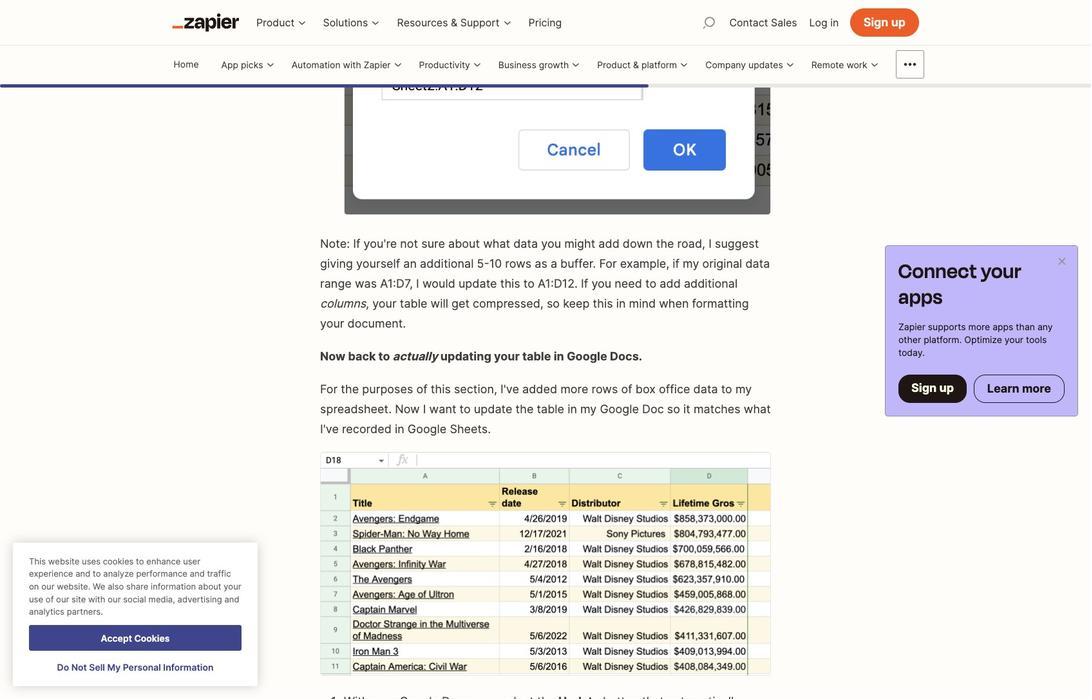 Task type: vqa. For each thing, say whether or not it's contained in the screenshot.
Enhance
yes



Task type: describe. For each thing, give the bounding box(es) containing it.
about inside this website uses cookies to enhance user experience and to analyze performance and traffic on our website. we also share information about your use of our site with our social media, advertising and analytics partners.
[[198, 582, 221, 592]]

sign up inside the manage your account and search apps 'form'
[[864, 15, 906, 29]]

company
[[706, 59, 746, 70]]

0 vertical spatial add
[[599, 237, 620, 251]]

home
[[174, 59, 199, 70]]

you're
[[364, 237, 397, 251]]

advertising
[[178, 595, 222, 605]]

contact sales
[[730, 16, 798, 29]]

log in
[[810, 16, 839, 29]]

with inside dropdown button
[[343, 59, 361, 70]]

learn
[[988, 382, 1020, 396]]

to up matches
[[722, 383, 733, 396]]

automation with zapier button
[[292, 45, 403, 84]]

product for product
[[256, 16, 295, 29]]

this inside note: if you're not sure about what data you might add down the road, i suggest giving yourself an additional 5-10 rows as a buffer. for example, if my original data range was a1:d7, i would update this to a1:d12. if you need to add additional columns
[[501, 277, 521, 291]]

1 horizontal spatial if
[[581, 277, 589, 291]]

remote work
[[812, 59, 868, 70]]

solutions
[[323, 16, 368, 29]]

columns
[[320, 297, 366, 311]]

also
[[108, 582, 124, 592]]

today.
[[899, 347, 925, 358]]

in inside the log in link
[[831, 16, 839, 29]]

analytics
[[29, 607, 64, 618]]

my
[[107, 662, 121, 673]]

company updates button
[[706, 45, 796, 84]]

productivity
[[419, 59, 470, 70]]

your down columns
[[320, 317, 345, 331]]

automation with zapier
[[292, 59, 391, 70]]

connect
[[899, 257, 978, 286]]

to up sheets.
[[460, 403, 471, 416]]

not
[[71, 662, 87, 673]]

more inside zapier supports more apps than any other platform. optimize your tools today.
[[969, 322, 991, 333]]

log in link
[[809, 0, 840, 45]]

1 vertical spatial add
[[660, 277, 681, 291]]

connect your apps
[[899, 257, 1022, 312]]

we
[[93, 582, 105, 592]]

suggest
[[715, 237, 759, 251]]

as
[[535, 257, 548, 271]]

cookies
[[134, 633, 170, 644]]

1 horizontal spatial and
[[190, 569, 205, 580]]

do not sell my personal information
[[57, 662, 214, 673]]

actually
[[393, 350, 438, 363]]

accept
[[101, 633, 132, 644]]

down
[[623, 237, 653, 251]]

docs.
[[610, 350, 643, 363]]

0 vertical spatial additional
[[420, 257, 474, 271]]

1 horizontal spatial i've
[[501, 383, 519, 396]]

i inside for the purposes of this section, i've added more rows of box office data to my spreadsheet. now i want to update the table in my google doc so it matches what i've recorded in google sheets.
[[423, 403, 426, 416]]

2 horizontal spatial of
[[622, 383, 633, 396]]

so inside for the purposes of this section, i've added more rows of box office data to my spreadsheet. now i want to update the table in my google doc so it matches what i've recorded in google sheets.
[[668, 403, 681, 416]]

do not sell my personal information button
[[29, 655, 242, 681]]

my inside note: if you're not sure about what data you might add down the road, i suggest giving yourself an additional 5-10 rows as a buffer. for example, if my original data range was a1:d7, i would update this to a1:d12. if you need to add additional columns
[[683, 257, 700, 271]]

compressed,
[[473, 297, 544, 311]]

for inside note: if you're not sure about what data you might add down the road, i suggest giving yourself an additional 5-10 rows as a buffer. for example, if my original data range was a1:d7, i would update this to a1:d12. if you need to add additional columns
[[600, 257, 617, 271]]

automation
[[292, 59, 341, 70]]

update inside note: if you're not sure about what data you might add down the road, i suggest giving yourself an additional 5-10 rows as a buffer. for example, if my original data range was a1:d7, i would update this to a1:d12. if you need to add additional columns
[[459, 277, 497, 291]]

will
[[431, 297, 449, 311]]

0 horizontal spatial i've
[[320, 423, 339, 436]]

keep
[[563, 297, 590, 311]]

remote
[[812, 59, 845, 70]]

2 horizontal spatial our
[[108, 595, 121, 605]]

if
[[673, 257, 680, 271]]

with inside this website uses cookies to enhance user experience and to analyze performance and traffic on our website. we also share information about your use of our site with our social media, advertising and analytics partners.
[[88, 595, 105, 605]]

road,
[[678, 237, 706, 251]]

business
[[499, 59, 537, 70]]

on
[[29, 582, 39, 592]]

original
[[703, 257, 743, 271]]

app picks
[[221, 59, 263, 70]]

0 horizontal spatial the
[[341, 383, 359, 396]]

& for product
[[634, 59, 639, 70]]

note:
[[320, 237, 350, 251]]

for inside for the purposes of this section, i've added more rows of box office data to my spreadsheet. now i want to update the table in my google doc so it matches what i've recorded in google sheets.
[[320, 383, 338, 396]]

purposes
[[362, 383, 413, 396]]

zapier inside zapier supports more apps than any other platform. optimize your tools today.
[[899, 322, 926, 333]]

solutions button
[[322, 0, 384, 45]]

2 horizontal spatial and
[[225, 595, 240, 605]]

to left a1:d12.
[[524, 277, 535, 291]]

user
[[183, 557, 201, 567]]

, your table will get compressed, so keep this in mind when formatting your document.
[[320, 297, 749, 331]]

a pop-up window in google docs titled "linked cell range." the cell range reads "sheet2!a1:d12." image
[[344, 0, 771, 215]]

1 horizontal spatial our
[[56, 595, 69, 605]]

0 horizontal spatial our
[[41, 582, 54, 592]]

media,
[[149, 595, 175, 605]]

now inside for the purposes of this section, i've added more rows of box office data to my spreadsheet. now i want to update the table in my google doc so it matches what i've recorded in google sheets.
[[395, 403, 420, 416]]

table inside , your table will get compressed, so keep this in mind when formatting your document.
[[400, 297, 428, 311]]

accept cookies button
[[29, 626, 242, 652]]

app
[[221, 59, 239, 70]]

10
[[490, 257, 502, 271]]

product & platform
[[598, 59, 677, 70]]

0 horizontal spatial my
[[581, 403, 597, 416]]

personal
[[123, 662, 161, 673]]

2 horizontal spatial my
[[736, 383, 752, 396]]

to up the we
[[93, 569, 101, 580]]

0 vertical spatial google
[[567, 350, 608, 363]]

5-
[[477, 257, 490, 271]]

product & platform button
[[598, 45, 690, 84]]

analyze
[[103, 569, 134, 580]]

rows inside for the purposes of this section, i've added more rows of box office data to my spreadsheet. now i want to update the table in my google doc so it matches what i've recorded in google sheets.
[[592, 383, 618, 396]]

added
[[523, 383, 558, 396]]

use
[[29, 595, 43, 605]]

spreadsheet.
[[320, 403, 392, 416]]

more inside button
[[1023, 382, 1052, 396]]

box
[[636, 383, 656, 396]]

0 vertical spatial data
[[514, 237, 538, 251]]

section,
[[454, 383, 498, 396]]

your inside this website uses cookies to enhance user experience and to analyze performance and traffic on our website. we also share information about your use of our site with our social media, advertising and analytics partners.
[[224, 582, 241, 592]]

resources & support button
[[396, 0, 515, 45]]

platform
[[642, 59, 677, 70]]

contact sales link
[[729, 0, 799, 45]]

doc
[[643, 403, 664, 416]]

up inside 'sign up' link
[[892, 15, 906, 29]]

information
[[163, 662, 214, 673]]

sign up button
[[899, 375, 967, 403]]

site
[[72, 595, 86, 605]]

supports
[[929, 322, 966, 333]]

what inside note: if you're not sure about what data you might add down the road, i suggest giving yourself an additional 5-10 rows as a buffer. for example, if my original data range was a1:d7, i would update this to a1:d12. if you need to add additional columns
[[483, 237, 510, 251]]

0 vertical spatial i
[[709, 237, 712, 251]]

1 vertical spatial table
[[523, 350, 551, 363]]

for the purposes of this section, i've added more rows of box office data to my spreadsheet. now i want to update the table in my google doc so it matches what i've recorded in google sheets.
[[320, 383, 771, 436]]

matches
[[694, 403, 741, 416]]

need
[[615, 277, 643, 291]]



Task type: locate. For each thing, give the bounding box(es) containing it.
apps inside connect your apps
[[899, 283, 944, 312]]

box office data for marvel cinematic universe films in a google sheets spreadsheet from cells a1:d11. from columns a to d, the data includes title, release date, distributor, and lifetime gross, respectively. image
[[320, 452, 771, 677]]

1 vertical spatial sign
[[912, 382, 937, 395]]

about
[[449, 237, 480, 251], [198, 582, 221, 592]]

any
[[1038, 322, 1053, 333]]

1 vertical spatial google
[[600, 403, 639, 416]]

1 vertical spatial about
[[198, 582, 221, 592]]

if down 'buffer.'
[[581, 277, 589, 291]]

1 vertical spatial &
[[634, 59, 639, 70]]

2 vertical spatial the
[[516, 403, 534, 416]]

support
[[461, 16, 500, 29]]

to
[[524, 277, 535, 291], [646, 277, 657, 291], [379, 350, 390, 363], [722, 383, 733, 396], [460, 403, 471, 416], [136, 557, 144, 567], [93, 569, 101, 580]]

zapier down solutions dropdown button
[[364, 59, 391, 70]]

about down "traffic"
[[198, 582, 221, 592]]

more up optimize
[[969, 322, 991, 333]]

apps up supports
[[899, 283, 944, 312]]

share
[[126, 582, 148, 592]]

to right back
[[379, 350, 390, 363]]

1 horizontal spatial &
[[634, 59, 639, 70]]

contact
[[730, 16, 769, 29]]

sign up down today.
[[912, 382, 954, 395]]

0 horizontal spatial apps
[[899, 283, 944, 312]]

with right "automation"
[[343, 59, 361, 70]]

with
[[343, 59, 361, 70], [88, 595, 105, 605]]

up
[[892, 15, 906, 29], [940, 382, 954, 395]]

was
[[355, 277, 377, 291]]

1 horizontal spatial sign
[[912, 382, 937, 395]]

additional up would
[[420, 257, 474, 271]]

data inside for the purposes of this section, i've added more rows of box office data to my spreadsheet. now i want to update the table in my google doc so it matches what i've recorded in google sheets.
[[694, 383, 718, 396]]

2 horizontal spatial data
[[746, 257, 770, 271]]

the up if
[[656, 237, 674, 251]]

in inside , your table will get compressed, so keep this in mind when formatting your document.
[[617, 297, 626, 311]]

more inside for the purposes of this section, i've added more rows of box office data to my spreadsheet. now i want to update the table in my google doc so it matches what i've recorded in google sheets.
[[561, 383, 589, 396]]

1 vertical spatial for
[[320, 383, 338, 396]]

1 horizontal spatial this
[[501, 277, 521, 291]]

0 vertical spatial this
[[501, 277, 521, 291]]

1 horizontal spatial about
[[449, 237, 480, 251]]

i left want
[[423, 403, 426, 416]]

to down example,
[[646, 277, 657, 291]]

now left back
[[320, 350, 346, 363]]

0 horizontal spatial product
[[256, 16, 295, 29]]

i've down spreadsheet. on the bottom of the page
[[320, 423, 339, 436]]

for up spreadsheet. on the bottom of the page
[[320, 383, 338, 396]]

0 vertical spatial about
[[449, 237, 480, 251]]

my
[[683, 257, 700, 271], [736, 383, 752, 396], [581, 403, 597, 416]]

pricing
[[529, 16, 562, 29]]

the up spreadsheet. on the bottom of the page
[[341, 383, 359, 396]]

additional up formatting
[[684, 277, 738, 291]]

if right note:
[[353, 237, 361, 251]]

of left 'box'
[[622, 383, 633, 396]]

1 vertical spatial additional
[[684, 277, 738, 291]]

sign
[[864, 15, 889, 29], [912, 382, 937, 395]]

an
[[404, 257, 417, 271]]

for up the need
[[600, 257, 617, 271]]

sign up up the more items… icon
[[864, 15, 906, 29]]

to right the cookies
[[136, 557, 144, 567]]

google down want
[[408, 423, 447, 436]]

table up added
[[523, 350, 551, 363]]

0 horizontal spatial more
[[561, 383, 589, 396]]

what right matches
[[744, 403, 771, 416]]

of up analytics
[[46, 595, 54, 605]]

other
[[899, 334, 922, 345]]

add left down
[[599, 237, 620, 251]]

the inside note: if you're not sure about what data you might add down the road, i suggest giving yourself an additional 5-10 rows as a buffer. for example, if my original data range was a1:d7, i would update this to a1:d12. if you need to add additional columns
[[656, 237, 674, 251]]

do
[[57, 662, 69, 673]]

sign inside sign up button
[[912, 382, 937, 395]]

of inside this website uses cookies to enhance user experience and to analyze performance and traffic on our website. we also share information about your use of our site with our social media, advertising and analytics partners.
[[46, 595, 54, 605]]

sheets.
[[450, 423, 491, 436]]

work
[[847, 59, 868, 70]]

social
[[123, 595, 146, 605]]

apps left than
[[993, 322, 1014, 333]]

sign inside 'sign up' link
[[864, 15, 889, 29]]

2 vertical spatial this
[[431, 383, 451, 396]]

update down "5-"
[[459, 277, 497, 291]]

you left the need
[[592, 277, 612, 291]]

product button
[[256, 0, 310, 45]]

update inside for the purposes of this section, i've added more rows of box office data to my spreadsheet. now i want to update the table in my google doc so it matches what i've recorded in google sheets.
[[474, 403, 513, 416]]

2 vertical spatial i
[[423, 403, 426, 416]]

1 vertical spatial the
[[341, 383, 359, 396]]

0 horizontal spatial now
[[320, 350, 346, 363]]

0 vertical spatial my
[[683, 257, 700, 271]]

table left will
[[400, 297, 428, 311]]

buffer.
[[561, 257, 596, 271]]

platform.
[[924, 334, 962, 345]]

google down 'box'
[[600, 403, 639, 416]]

1 vertical spatial this
[[593, 297, 613, 311]]

so down a1:d12.
[[547, 297, 560, 311]]

1 vertical spatial rows
[[592, 383, 618, 396]]

so inside , your table will get compressed, so keep this in mind when formatting your document.
[[547, 297, 560, 311]]

1 vertical spatial you
[[592, 277, 612, 291]]

than
[[1017, 322, 1036, 333]]

1 horizontal spatial up
[[940, 382, 954, 395]]

0 vertical spatial now
[[320, 350, 346, 363]]

1 horizontal spatial apps
[[993, 322, 1014, 333]]

0 vertical spatial so
[[547, 297, 560, 311]]

1 horizontal spatial of
[[417, 383, 428, 396]]

rows left the as
[[505, 257, 532, 271]]

back
[[348, 350, 376, 363]]

0 vertical spatial you
[[542, 237, 561, 251]]

product for product & platform
[[598, 59, 631, 70]]

get
[[452, 297, 470, 311]]

0 horizontal spatial about
[[198, 582, 221, 592]]

1 horizontal spatial rows
[[592, 383, 618, 396]]

0 horizontal spatial with
[[88, 595, 105, 605]]

1 vertical spatial data
[[746, 257, 770, 271]]

you up a
[[542, 237, 561, 251]]

& for resources
[[451, 16, 458, 29]]

remote work button
[[812, 45, 880, 84]]

2 horizontal spatial i
[[709, 237, 712, 251]]

what inside for the purposes of this section, i've added more rows of box office data to my spreadsheet. now i want to update the table in my google doc so it matches what i've recorded in google sheets.
[[744, 403, 771, 416]]

your down than
[[1005, 334, 1024, 345]]

of
[[417, 383, 428, 396], [622, 383, 633, 396], [46, 595, 54, 605]]

traffic
[[207, 569, 231, 580]]

in
[[831, 16, 839, 29], [617, 297, 626, 311], [554, 350, 564, 363], [568, 403, 577, 416], [395, 423, 405, 436]]

website.
[[57, 582, 90, 592]]

0 horizontal spatial add
[[599, 237, 620, 251]]

0 horizontal spatial what
[[483, 237, 510, 251]]

0 vertical spatial the
[[656, 237, 674, 251]]

0 horizontal spatial rows
[[505, 257, 532, 271]]

product inside "popup button"
[[598, 59, 631, 70]]

giving
[[320, 257, 353, 271]]

updating
[[441, 350, 492, 363]]

0 horizontal spatial if
[[353, 237, 361, 251]]

data down suggest
[[746, 257, 770, 271]]

log
[[810, 16, 828, 29]]

and down user at the left bottom of the page
[[190, 569, 205, 580]]

product up picks
[[256, 16, 295, 29]]

your
[[982, 257, 1022, 286], [373, 297, 397, 311], [320, 317, 345, 331], [1005, 334, 1024, 345], [494, 350, 520, 363], [224, 582, 241, 592]]

sign down today.
[[912, 382, 937, 395]]

business growth button
[[499, 45, 581, 84]]

& left support
[[451, 16, 458, 29]]

1 vertical spatial i
[[416, 277, 419, 291]]

0 horizontal spatial you
[[542, 237, 561, 251]]

0 vertical spatial i've
[[501, 383, 519, 396]]

of down 'actually'
[[417, 383, 428, 396]]

company updates
[[706, 59, 784, 70]]

1 horizontal spatial product
[[598, 59, 631, 70]]

1 horizontal spatial for
[[600, 257, 617, 271]]

up down platform.
[[940, 382, 954, 395]]

our
[[41, 582, 54, 592], [56, 595, 69, 605], [108, 595, 121, 605]]

0 vertical spatial zapier
[[364, 59, 391, 70]]

table
[[400, 297, 428, 311], [523, 350, 551, 363], [537, 403, 565, 416]]

0 horizontal spatial &
[[451, 16, 458, 29]]

1 horizontal spatial additional
[[684, 277, 738, 291]]

0 horizontal spatial i
[[416, 277, 419, 291]]

sign up work at the top right
[[864, 15, 889, 29]]

would
[[423, 277, 456, 291]]

want
[[430, 403, 457, 416]]

rows inside note: if you're not sure about what data you might add down the road, i suggest giving yourself an additional 5-10 rows as a buffer. for example, if my original data range was a1:d7, i would update this to a1:d12. if you need to add additional columns
[[505, 257, 532, 271]]

apps inside zapier supports more apps than any other platform. optimize your tools today.
[[993, 322, 1014, 333]]

resources
[[397, 16, 448, 29]]

i right the a1:d7,
[[416, 277, 419, 291]]

the down added
[[516, 403, 534, 416]]

your right updating
[[494, 350, 520, 363]]

manage your account and search apps form
[[697, 0, 920, 45]]

now
[[320, 350, 346, 363], [395, 403, 420, 416]]

& inside dropdown button
[[451, 16, 458, 29]]

0 vertical spatial rows
[[505, 257, 532, 271]]

0 horizontal spatial zapier
[[364, 59, 391, 70]]

your down "traffic"
[[224, 582, 241, 592]]

not
[[400, 237, 418, 251]]

about up "5-"
[[449, 237, 480, 251]]

1 vertical spatial i've
[[320, 423, 339, 436]]

this right keep
[[593, 297, 613, 311]]

sign up inside button
[[912, 382, 954, 395]]

2 horizontal spatial the
[[656, 237, 674, 251]]

document.
[[348, 317, 406, 331]]

1 horizontal spatial what
[[744, 403, 771, 416]]

this up want
[[431, 383, 451, 396]]

app picks button
[[221, 45, 276, 84]]

this inside for the purposes of this section, i've added more rows of box office data to my spreadsheet. now i want to update the table in my google doc so it matches what i've recorded in google sheets.
[[431, 383, 451, 396]]

rows down docs.
[[592, 383, 618, 396]]

our down the experience
[[41, 582, 54, 592]]

0 vertical spatial apps
[[899, 283, 944, 312]]

0 vertical spatial if
[[353, 237, 361, 251]]

this
[[29, 557, 46, 567]]

more right "learn"
[[1023, 382, 1052, 396]]

data
[[514, 237, 538, 251], [746, 257, 770, 271], [694, 383, 718, 396]]

0 horizontal spatial and
[[75, 569, 90, 580]]

1 horizontal spatial you
[[592, 277, 612, 291]]

productivity button
[[419, 45, 483, 84]]

zapier up other
[[899, 322, 926, 333]]

0 horizontal spatial for
[[320, 383, 338, 396]]

the
[[656, 237, 674, 251], [341, 383, 359, 396], [516, 403, 534, 416]]

1 horizontal spatial more
[[969, 322, 991, 333]]

home link
[[174, 45, 199, 84]]

data up matches
[[694, 383, 718, 396]]

for
[[600, 257, 617, 271], [320, 383, 338, 396]]

2 vertical spatial google
[[408, 423, 447, 436]]

& inside "popup button"
[[634, 59, 639, 70]]

our down also at the left of page
[[108, 595, 121, 605]]

zapier inside dropdown button
[[364, 59, 391, 70]]

0 vertical spatial up
[[892, 15, 906, 29]]

what up the 10 in the left top of the page
[[483, 237, 510, 251]]

0 vertical spatial sign
[[864, 15, 889, 29]]

product inside dropdown button
[[256, 16, 295, 29]]

our left site
[[56, 595, 69, 605]]

1 vertical spatial product
[[598, 59, 631, 70]]

your inside zapier supports more apps than any other platform. optimize your tools today.
[[1005, 334, 1024, 345]]

1 horizontal spatial so
[[668, 403, 681, 416]]

sign up link
[[851, 8, 920, 37]]

website
[[48, 557, 80, 567]]

table inside for the purposes of this section, i've added more rows of box office data to my spreadsheet. now i want to update the table in my google doc so it matches what i've recorded in google sheets.
[[537, 403, 565, 416]]

i've
[[501, 383, 519, 396], [320, 423, 339, 436]]

picks
[[241, 59, 263, 70]]

0 horizontal spatial additional
[[420, 257, 474, 271]]

0 horizontal spatial data
[[514, 237, 538, 251]]

1 horizontal spatial data
[[694, 383, 718, 396]]

zapier
[[364, 59, 391, 70], [899, 322, 926, 333]]

,
[[366, 297, 369, 311]]

0 vertical spatial sign up
[[864, 15, 906, 29]]

product left platform
[[598, 59, 631, 70]]

this up compressed,
[[501, 277, 521, 291]]

optimize
[[965, 334, 1003, 345]]

when
[[659, 297, 689, 311]]

more right added
[[561, 383, 589, 396]]

0 vertical spatial what
[[483, 237, 510, 251]]

i've left added
[[501, 383, 519, 396]]

1 vertical spatial with
[[88, 595, 105, 605]]

more items… image
[[903, 57, 918, 72]]

might
[[565, 237, 596, 251]]

what
[[483, 237, 510, 251], [744, 403, 771, 416]]

1 horizontal spatial with
[[343, 59, 361, 70]]

your right ,
[[373, 297, 397, 311]]

data up the as
[[514, 237, 538, 251]]

0 horizontal spatial of
[[46, 595, 54, 605]]

1 vertical spatial if
[[581, 277, 589, 291]]

1 horizontal spatial zapier
[[899, 322, 926, 333]]

0 horizontal spatial sign up
[[864, 15, 906, 29]]

with down the we
[[88, 595, 105, 605]]

0 vertical spatial product
[[256, 16, 295, 29]]

1 vertical spatial now
[[395, 403, 420, 416]]

range
[[320, 277, 352, 291]]

your up than
[[982, 257, 1022, 286]]

update down section,
[[474, 403, 513, 416]]

2 horizontal spatial more
[[1023, 382, 1052, 396]]

recorded
[[342, 423, 392, 436]]

so left it
[[668, 403, 681, 416]]

1 horizontal spatial sign up
[[912, 382, 954, 395]]

about inside note: if you're not sure about what data you might add down the road, i suggest giving yourself an additional 5-10 rows as a buffer. for example, if my original data range was a1:d7, i would update this to a1:d12. if you need to add additional columns
[[449, 237, 480, 251]]

your inside connect your apps
[[982, 257, 1022, 286]]

example,
[[620, 257, 670, 271]]

add up "when"
[[660, 277, 681, 291]]

this inside , your table will get compressed, so keep this in mind when formatting your document.
[[593, 297, 613, 311]]

0 vertical spatial update
[[459, 277, 497, 291]]

and down uses
[[75, 569, 90, 580]]

& left platform
[[634, 59, 639, 70]]

0 horizontal spatial so
[[547, 297, 560, 311]]

2 vertical spatial data
[[694, 383, 718, 396]]

learn more
[[988, 382, 1052, 396]]

0 vertical spatial &
[[451, 16, 458, 29]]

now down purposes
[[395, 403, 420, 416]]

and down "traffic"
[[225, 595, 240, 605]]

pricing link
[[528, 0, 563, 45]]

learn more button
[[974, 375, 1065, 403]]

resources & support
[[397, 16, 500, 29]]

1 vertical spatial zapier
[[899, 322, 926, 333]]

a
[[551, 257, 557, 271]]

sell
[[89, 662, 105, 673]]

table down added
[[537, 403, 565, 416]]

experience
[[29, 569, 73, 580]]

partners.
[[67, 607, 103, 618]]

up up the more items… icon
[[892, 15, 906, 29]]

up inside sign up button
[[940, 382, 954, 395]]

1 horizontal spatial my
[[683, 257, 700, 271]]

go to the zapier homepage image
[[172, 14, 240, 32]]

google left docs.
[[567, 350, 608, 363]]

1 vertical spatial up
[[940, 382, 954, 395]]

i right road,
[[709, 237, 712, 251]]



